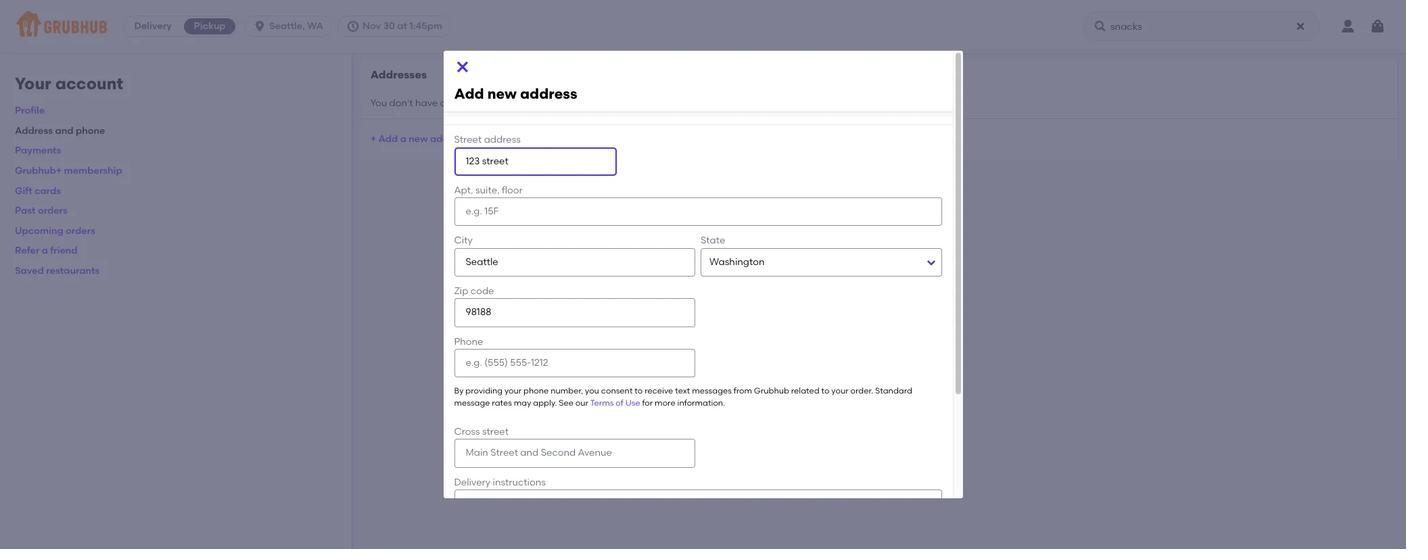 Task type: locate. For each thing, give the bounding box(es) containing it.
membership
[[64, 165, 122, 177]]

messages
[[692, 386, 732, 396]]

you
[[370, 97, 387, 109]]

grubhub
[[754, 386, 789, 396]]

0 horizontal spatial add
[[378, 133, 398, 145]]

add right the have
[[454, 85, 484, 102]]

code
[[471, 285, 494, 297]]

1 vertical spatial add
[[378, 133, 398, 145]]

past
[[15, 205, 36, 217]]

you don't have any saved addresses.
[[370, 97, 538, 109]]

1 vertical spatial phone
[[524, 386, 549, 396]]

to right related
[[821, 386, 829, 396]]

address inside button
[[430, 133, 467, 145]]

delivery inside delivery button
[[134, 20, 172, 32]]

0 horizontal spatial a
[[42, 245, 48, 257]]

have
[[415, 97, 438, 109]]

new right saved
[[487, 85, 517, 102]]

don't
[[389, 97, 413, 109]]

friend
[[50, 245, 78, 257]]

0 vertical spatial orders
[[38, 205, 67, 217]]

orders
[[38, 205, 67, 217], [66, 225, 95, 237]]

0 vertical spatial phone
[[76, 125, 105, 136]]

seattle,
[[269, 20, 305, 32]]

new inside button
[[409, 133, 428, 145]]

information.
[[677, 398, 725, 408]]

1 horizontal spatial your
[[831, 386, 849, 396]]

of
[[616, 398, 623, 408]]

to up use
[[635, 386, 643, 396]]

wa
[[307, 20, 323, 32]]

standard
[[875, 386, 912, 396]]

you
[[585, 386, 599, 396]]

1:45pm
[[409, 20, 442, 32]]

saved restaurants link
[[15, 265, 100, 277]]

2 to from the left
[[821, 386, 829, 396]]

related
[[791, 386, 819, 396]]

state
[[701, 235, 725, 246]]

gift cards
[[15, 185, 61, 197]]

refer a friend
[[15, 245, 78, 257]]

saved
[[459, 97, 487, 109]]

orders up upcoming orders
[[38, 205, 67, 217]]

a
[[400, 133, 406, 145], [42, 245, 48, 257]]

terms of use for more information.
[[590, 398, 725, 408]]

0 horizontal spatial phone
[[76, 125, 105, 136]]

1 horizontal spatial a
[[400, 133, 406, 145]]

your up may
[[504, 386, 522, 396]]

orders for upcoming orders
[[66, 225, 95, 237]]

phone right and
[[76, 125, 105, 136]]

nov 30 at 1:45pm button
[[337, 16, 457, 37]]

0 vertical spatial delivery
[[134, 20, 172, 32]]

0 horizontal spatial your
[[504, 386, 522, 396]]

0 vertical spatial new
[[487, 85, 517, 102]]

street address
[[454, 134, 521, 146]]

saved restaurants
[[15, 265, 100, 277]]

1 horizontal spatial delivery
[[454, 477, 490, 488]]

svg image
[[1370, 18, 1386, 34], [346, 20, 360, 33], [1094, 20, 1107, 33], [454, 59, 470, 75]]

add new address
[[454, 85, 577, 102]]

see
[[559, 398, 573, 408]]

0 horizontal spatial to
[[635, 386, 643, 396]]

phone
[[454, 336, 483, 347]]

refer
[[15, 245, 39, 257]]

1 horizontal spatial to
[[821, 386, 829, 396]]

at
[[397, 20, 407, 32]]

0 horizontal spatial delivery
[[134, 20, 172, 32]]

Phone telephone field
[[454, 349, 695, 378]]

1 vertical spatial new
[[409, 133, 428, 145]]

orders up friend
[[66, 225, 95, 237]]

zip code
[[454, 285, 494, 297]]

a right "refer"
[[42, 245, 48, 257]]

phone up apply. on the left of page
[[524, 386, 549, 396]]

payments
[[15, 145, 61, 157]]

our
[[575, 398, 588, 408]]

apt, suite, floor
[[454, 185, 523, 196]]

orders for past orders
[[38, 205, 67, 217]]

to
[[635, 386, 643, 396], [821, 386, 829, 396]]

instructions
[[493, 477, 546, 488]]

rates
[[492, 398, 512, 408]]

delivery left instructions
[[454, 477, 490, 488]]

0 horizontal spatial svg image
[[253, 20, 267, 33]]

1 vertical spatial orders
[[66, 225, 95, 237]]

new
[[487, 85, 517, 102], [409, 133, 428, 145]]

add inside button
[[378, 133, 398, 145]]

1 horizontal spatial phone
[[524, 386, 549, 396]]

delivery for delivery instructions
[[454, 477, 490, 488]]

2 your from the left
[[831, 386, 849, 396]]

30
[[383, 20, 395, 32]]

past orders link
[[15, 205, 67, 217]]

new down the have
[[409, 133, 428, 145]]

by
[[454, 386, 464, 396]]

delivery
[[134, 20, 172, 32], [454, 477, 490, 488]]

delivery left pickup
[[134, 20, 172, 32]]

Street address text field
[[454, 147, 617, 176]]

0 vertical spatial a
[[400, 133, 406, 145]]

1 horizontal spatial new
[[487, 85, 517, 102]]

0 vertical spatial add
[[454, 85, 484, 102]]

1 horizontal spatial add
[[454, 85, 484, 102]]

number,
[[551, 386, 583, 396]]

1 vertical spatial delivery
[[454, 477, 490, 488]]

1 horizontal spatial svg image
[[1295, 21, 1306, 32]]

your left order.
[[831, 386, 849, 396]]

add
[[454, 85, 484, 102], [378, 133, 398, 145]]

0 horizontal spatial new
[[409, 133, 428, 145]]

svg image
[[253, 20, 267, 33], [1295, 21, 1306, 32]]

+ add a new address
[[370, 133, 467, 145]]

pickup
[[194, 20, 226, 32]]

apply.
[[533, 398, 557, 408]]

floor
[[502, 185, 523, 196]]

a right +
[[400, 133, 406, 145]]

address
[[15, 125, 53, 136]]

past orders
[[15, 205, 67, 217]]

add right +
[[378, 133, 398, 145]]

main navigation navigation
[[0, 0, 1406, 53]]

pickup button
[[181, 16, 238, 37]]



Task type: vqa. For each thing, say whether or not it's contained in the screenshot.
consent
yes



Task type: describe. For each thing, give the bounding box(es) containing it.
Apt, suite, floor text field
[[454, 198, 942, 226]]

message
[[454, 398, 490, 408]]

address and phone
[[15, 125, 105, 136]]

cross street
[[454, 426, 509, 438]]

more
[[655, 398, 675, 408]]

street
[[482, 426, 509, 438]]

any
[[440, 97, 457, 109]]

svg image inside the nov 30 at 1:45pm button
[[346, 20, 360, 33]]

1 to from the left
[[635, 386, 643, 396]]

refer a friend link
[[15, 245, 78, 257]]

phone inside by providing your phone number, you consent to receive text messages from grubhub related to your order. standard message rates may apply. see our
[[524, 386, 549, 396]]

profile link
[[15, 105, 45, 116]]

a inside button
[[400, 133, 406, 145]]

receive
[[645, 386, 673, 396]]

from
[[734, 386, 752, 396]]

cross
[[454, 426, 480, 438]]

by providing your phone number, you consent to receive text messages from grubhub related to your order. standard message rates may apply. see our
[[454, 386, 912, 408]]

Cross street text field
[[454, 439, 695, 468]]

payments link
[[15, 145, 61, 157]]

text
[[675, 386, 690, 396]]

1 vertical spatial a
[[42, 245, 48, 257]]

grubhub+ membership link
[[15, 165, 122, 177]]

account
[[55, 74, 123, 93]]

City text field
[[454, 248, 695, 277]]

+
[[370, 133, 376, 145]]

cards
[[35, 185, 61, 197]]

upcoming orders
[[15, 225, 95, 237]]

Zip code telephone field
[[454, 298, 695, 327]]

delivery button
[[125, 16, 181, 37]]

terms of use link
[[590, 398, 640, 408]]

suite,
[[475, 185, 500, 196]]

your
[[15, 74, 51, 93]]

providing
[[466, 386, 503, 396]]

gift
[[15, 185, 32, 197]]

nov
[[362, 20, 381, 32]]

use
[[625, 398, 640, 408]]

seattle, wa button
[[244, 16, 337, 37]]

city
[[454, 235, 473, 246]]

terms
[[590, 398, 614, 408]]

svg image inside seattle, wa button
[[253, 20, 267, 33]]

1 your from the left
[[504, 386, 522, 396]]

grubhub+ membership
[[15, 165, 122, 177]]

addresses
[[370, 68, 427, 81]]

addresses.
[[489, 97, 538, 109]]

delivery for delivery
[[134, 20, 172, 32]]

upcoming
[[15, 225, 63, 237]]

saved
[[15, 265, 44, 277]]

your account
[[15, 74, 123, 93]]

and
[[55, 125, 73, 136]]

seattle, wa
[[269, 20, 323, 32]]

address and phone link
[[15, 125, 105, 136]]

profile
[[15, 105, 45, 116]]

nov 30 at 1:45pm
[[362, 20, 442, 32]]

upcoming orders link
[[15, 225, 95, 237]]

delivery instructions
[[454, 477, 546, 488]]

order.
[[850, 386, 873, 396]]

gift cards link
[[15, 185, 61, 197]]

zip
[[454, 285, 468, 297]]

restaurants
[[46, 265, 100, 277]]

street
[[454, 134, 482, 146]]

may
[[514, 398, 531, 408]]

for
[[642, 398, 653, 408]]

apt,
[[454, 185, 473, 196]]

grubhub+
[[15, 165, 62, 177]]

+ add a new address button
[[370, 127, 467, 151]]

consent
[[601, 386, 633, 396]]



